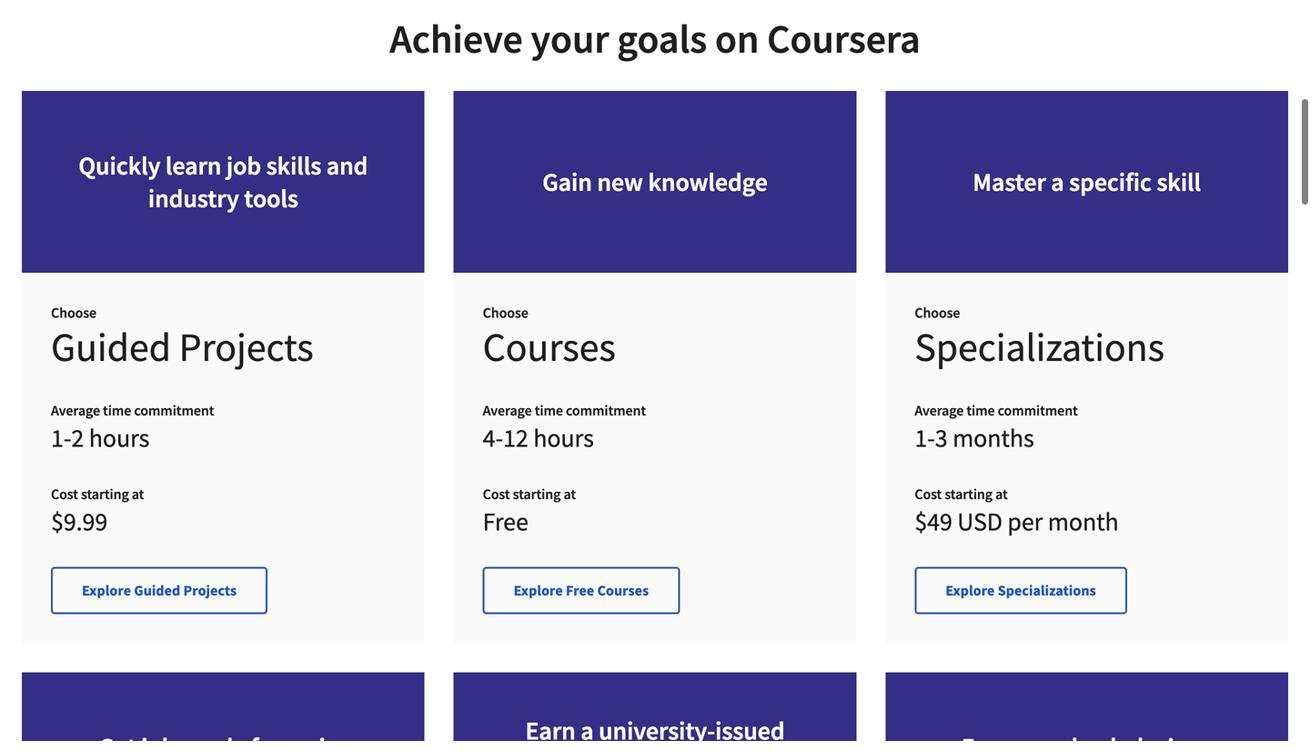 Task type: locate. For each thing, give the bounding box(es) containing it.
average up 3
[[915, 402, 964, 420]]

explore down cost starting at free
[[514, 582, 563, 600]]

cost up $9.99
[[51, 485, 78, 504]]

guided for explore guided projects
[[134, 582, 180, 600]]

achieve your goals on coursera
[[390, 13, 921, 64]]

choose specializations
[[915, 304, 1165, 372]]

1 horizontal spatial explore
[[514, 582, 563, 600]]

3 starting from the left
[[945, 485, 993, 504]]

average
[[51, 402, 100, 420], [483, 402, 532, 420], [915, 402, 964, 420]]

1 vertical spatial guided
[[134, 582, 180, 600]]

1 horizontal spatial choose
[[483, 304, 528, 322]]

average inside average time commitment 4-12 hours
[[483, 402, 532, 420]]

1-
[[51, 422, 71, 454], [915, 422, 935, 454]]

average inside average time commitment 1-2 hours
[[51, 402, 100, 420]]

at
[[132, 485, 144, 504], [564, 485, 576, 504], [996, 485, 1008, 504]]

commitment inside average time commitment 1-2 hours
[[134, 402, 214, 420]]

at for courses
[[564, 485, 576, 504]]

average for courses
[[483, 402, 532, 420]]

3 choose from the left
[[915, 304, 960, 322]]

2 horizontal spatial choose
[[915, 304, 960, 322]]

cost starting at free
[[483, 485, 576, 538]]

0 horizontal spatial free
[[483, 506, 528, 538]]

2 choose from the left
[[483, 304, 528, 322]]

starting inside cost starting at free
[[513, 485, 561, 504]]

2 horizontal spatial at
[[996, 485, 1008, 504]]

free inside button
[[566, 582, 594, 600]]

2 cost from the left
[[483, 485, 510, 504]]

at down average time commitment 4-12 hours
[[564, 485, 576, 504]]

0 horizontal spatial at
[[132, 485, 144, 504]]

1 1- from the left
[[51, 422, 71, 454]]

free
[[483, 506, 528, 538], [566, 582, 594, 600]]

coursera
[[767, 13, 921, 64]]

average for specializations
[[915, 402, 964, 420]]

3 time from the left
[[967, 402, 995, 420]]

2 horizontal spatial average
[[915, 402, 964, 420]]

at inside cost starting at free
[[564, 485, 576, 504]]

1 vertical spatial courses
[[597, 582, 649, 600]]

time inside average time commitment 1-2 hours
[[103, 402, 131, 420]]

average time commitment 1-3 months
[[915, 402, 1078, 454]]

time
[[103, 402, 131, 420], [535, 402, 563, 420], [967, 402, 995, 420]]

specializations
[[915, 322, 1165, 372], [998, 582, 1096, 600]]

starting
[[81, 485, 129, 504], [513, 485, 561, 504], [945, 485, 993, 504]]

explore inside "explore guided projects" "button"
[[82, 582, 131, 600]]

cost up '$49'
[[915, 485, 942, 504]]

specializations inside explore specializations button
[[998, 582, 1096, 600]]

2 time from the left
[[535, 402, 563, 420]]

average up 2
[[51, 402, 100, 420]]

1 horizontal spatial commitment
[[566, 402, 646, 420]]

guided inside "button"
[[134, 582, 180, 600]]

2 horizontal spatial starting
[[945, 485, 993, 504]]

average time commitment 4-12 hours
[[483, 402, 646, 454]]

0 horizontal spatial commitment
[[134, 402, 214, 420]]

explore inside explore specializations button
[[946, 582, 995, 600]]

0 vertical spatial courses
[[483, 322, 616, 372]]

gain new knowledge
[[542, 166, 768, 198]]

choose inside the choose courses
[[483, 304, 528, 322]]

guided inside choose guided projects
[[51, 322, 171, 372]]

month
[[1048, 506, 1119, 538]]

time inside average time commitment 4-12 hours
[[535, 402, 563, 420]]

and
[[326, 150, 368, 182]]

average up the 12
[[483, 402, 532, 420]]

choose inside choose specializations
[[915, 304, 960, 322]]

2 horizontal spatial commitment
[[998, 402, 1078, 420]]

0 horizontal spatial hours
[[89, 422, 149, 454]]

hours right 2
[[89, 422, 149, 454]]

specific
[[1069, 166, 1152, 198]]

1 starting from the left
[[81, 485, 129, 504]]

commitment inside average time commitment 4-12 hours
[[566, 402, 646, 420]]

2 at from the left
[[564, 485, 576, 504]]

hours right the 12
[[533, 422, 594, 454]]

projects for explore guided projects
[[183, 582, 237, 600]]

cost inside cost starting at $49 usd per month
[[915, 485, 942, 504]]

average time commitment 1-2 hours
[[51, 402, 214, 454]]

hours inside average time commitment 4-12 hours
[[533, 422, 594, 454]]

cost for guided projects
[[51, 485, 78, 504]]

projects inside choose guided projects
[[179, 322, 314, 372]]

1 horizontal spatial cost
[[483, 485, 510, 504]]

hours inside average time commitment 1-2 hours
[[89, 422, 149, 454]]

1 horizontal spatial time
[[535, 402, 563, 420]]

1 horizontal spatial average
[[483, 402, 532, 420]]

at inside cost starting at $9.99
[[132, 485, 144, 504]]

1 commitment from the left
[[134, 402, 214, 420]]

1 horizontal spatial hours
[[533, 422, 594, 454]]

1 average from the left
[[51, 402, 100, 420]]

$9.99
[[51, 506, 107, 538]]

commitment
[[134, 402, 214, 420], [566, 402, 646, 420], [998, 402, 1078, 420]]

at for guided
[[132, 485, 144, 504]]

choose inside choose guided projects
[[51, 304, 97, 322]]

1 hours from the left
[[89, 422, 149, 454]]

1 horizontal spatial free
[[566, 582, 594, 600]]

3 explore from the left
[[946, 582, 995, 600]]

1 vertical spatial projects
[[183, 582, 237, 600]]

explore inside explore free courses button
[[514, 582, 563, 600]]

commitment inside average time commitment 1-3 months
[[998, 402, 1078, 420]]

explore free courses button
[[483, 567, 680, 615]]

hours for guided
[[89, 422, 149, 454]]

2 hours from the left
[[533, 422, 594, 454]]

time for courses
[[535, 402, 563, 420]]

time inside average time commitment 1-3 months
[[967, 402, 995, 420]]

starting inside cost starting at $9.99
[[81, 485, 129, 504]]

2 horizontal spatial explore
[[946, 582, 995, 600]]

cost inside cost starting at $9.99
[[51, 485, 78, 504]]

1 horizontal spatial 1-
[[915, 422, 935, 454]]

explore down usd
[[946, 582, 995, 600]]

average inside average time commitment 1-3 months
[[915, 402, 964, 420]]

master a specific skill
[[973, 166, 1201, 198]]

hours
[[89, 422, 149, 454], [533, 422, 594, 454]]

per
[[1008, 506, 1043, 538]]

specializations for choose specializations
[[915, 322, 1165, 372]]

choose guided projects
[[51, 304, 314, 372]]

0 vertical spatial guided
[[51, 322, 171, 372]]

explore guided projects
[[82, 582, 237, 600]]

1 vertical spatial free
[[566, 582, 594, 600]]

projects
[[179, 322, 314, 372], [183, 582, 237, 600]]

a
[[1051, 166, 1064, 198]]

achieve
[[390, 13, 523, 64]]

3 cost from the left
[[915, 485, 942, 504]]

3 average from the left
[[915, 402, 964, 420]]

1 time from the left
[[103, 402, 131, 420]]

0 horizontal spatial choose
[[51, 304, 97, 322]]

2 1- from the left
[[915, 422, 935, 454]]

0 vertical spatial projects
[[179, 322, 314, 372]]

time for specializations
[[967, 402, 995, 420]]

at down average time commitment 1-2 hours
[[132, 485, 144, 504]]

3 commitment from the left
[[998, 402, 1078, 420]]

1 cost from the left
[[51, 485, 78, 504]]

cost down 4-
[[483, 485, 510, 504]]

cost inside cost starting at free
[[483, 485, 510, 504]]

projects inside "button"
[[183, 582, 237, 600]]

explore free courses
[[514, 582, 649, 600]]

1 horizontal spatial starting
[[513, 485, 561, 504]]

starting inside cost starting at $49 usd per month
[[945, 485, 993, 504]]

1 explore from the left
[[82, 582, 131, 600]]

0 horizontal spatial average
[[51, 402, 100, 420]]

1- inside average time commitment 1-3 months
[[915, 422, 935, 454]]

1 vertical spatial specializations
[[998, 582, 1096, 600]]

12
[[503, 422, 528, 454]]

at inside cost starting at $49 usd per month
[[996, 485, 1008, 504]]

explore specializations button
[[915, 567, 1127, 615]]

0 horizontal spatial cost
[[51, 485, 78, 504]]

2 commitment from the left
[[566, 402, 646, 420]]

starting down the 12
[[513, 485, 561, 504]]

1 at from the left
[[132, 485, 144, 504]]

explore
[[82, 582, 131, 600], [514, 582, 563, 600], [946, 582, 995, 600]]

3 at from the left
[[996, 485, 1008, 504]]

goals
[[617, 13, 707, 64]]

your
[[531, 13, 609, 64]]

explore guided projects link
[[51, 567, 268, 615]]

cost
[[51, 485, 78, 504], [483, 485, 510, 504], [915, 485, 942, 504]]

0 horizontal spatial starting
[[81, 485, 129, 504]]

explore down $9.99
[[82, 582, 131, 600]]

0 horizontal spatial explore
[[82, 582, 131, 600]]

0 horizontal spatial 1-
[[51, 422, 71, 454]]

commitment for courses
[[566, 402, 646, 420]]

0 vertical spatial specializations
[[915, 322, 1165, 372]]

1 choose from the left
[[51, 304, 97, 322]]

cost starting at $49 usd per month
[[915, 485, 1119, 538]]

at up usd
[[996, 485, 1008, 504]]

3
[[935, 422, 948, 454]]

job
[[226, 150, 261, 182]]

2 starting from the left
[[513, 485, 561, 504]]

on
[[715, 13, 759, 64]]

1- left the months
[[915, 422, 935, 454]]

commitment for specializations
[[998, 402, 1078, 420]]

guided
[[51, 322, 171, 372], [134, 582, 180, 600]]

2 horizontal spatial cost
[[915, 485, 942, 504]]

average for guided projects
[[51, 402, 100, 420]]

starting up usd
[[945, 485, 993, 504]]

1- up cost starting at $9.99
[[51, 422, 71, 454]]

choose
[[51, 304, 97, 322], [483, 304, 528, 322], [915, 304, 960, 322]]

1- for guided
[[51, 422, 71, 454]]

1- inside average time commitment 1-2 hours
[[51, 422, 71, 454]]

starting up $9.99
[[81, 485, 129, 504]]

0 horizontal spatial time
[[103, 402, 131, 420]]

courses
[[483, 322, 616, 372], [597, 582, 649, 600]]

2 horizontal spatial time
[[967, 402, 995, 420]]

0 vertical spatial free
[[483, 506, 528, 538]]

2 explore from the left
[[514, 582, 563, 600]]

1 horizontal spatial at
[[564, 485, 576, 504]]

2 average from the left
[[483, 402, 532, 420]]

gain
[[542, 166, 592, 198]]

choose for specializations
[[915, 304, 960, 322]]



Task type: describe. For each thing, give the bounding box(es) containing it.
learn
[[165, 150, 221, 182]]

new
[[597, 166, 643, 198]]

cost for specializations
[[915, 485, 942, 504]]

free inside cost starting at free
[[483, 506, 528, 538]]

2
[[71, 422, 84, 454]]

choose for guided projects
[[51, 304, 97, 322]]

explore guided projects button
[[51, 567, 268, 615]]

tools
[[244, 183, 298, 214]]

specializations for explore specializations
[[998, 582, 1096, 600]]

courses inside button
[[597, 582, 649, 600]]

time for guided
[[103, 402, 131, 420]]

explore specializations
[[946, 582, 1096, 600]]

industry
[[148, 183, 239, 214]]

1- for specializations
[[915, 422, 935, 454]]

months
[[953, 422, 1034, 454]]

choose for courses
[[483, 304, 528, 322]]

hours for courses
[[533, 422, 594, 454]]

explore specializations link
[[915, 567, 1127, 615]]

starting for specializations
[[945, 485, 993, 504]]

cost for courses
[[483, 485, 510, 504]]

explore free courses link
[[483, 567, 680, 615]]

at for specializations
[[996, 485, 1008, 504]]

quickly learn job skills and industry tools
[[79, 150, 368, 214]]

skill
[[1157, 166, 1201, 198]]

starting for courses
[[513, 485, 561, 504]]

quickly
[[79, 150, 160, 182]]

master
[[973, 166, 1046, 198]]

explore for courses
[[514, 582, 563, 600]]

4-
[[483, 422, 503, 454]]

cost starting at $9.99
[[51, 485, 144, 538]]

commitment for guided
[[134, 402, 214, 420]]

projects for choose guided projects
[[179, 322, 314, 372]]

skills
[[266, 150, 321, 182]]

explore for specializations
[[946, 582, 995, 600]]

$49
[[915, 506, 952, 538]]

guided for choose guided projects
[[51, 322, 171, 372]]

choose courses
[[483, 304, 616, 372]]

starting for guided projects
[[81, 485, 129, 504]]

usd
[[957, 506, 1003, 538]]

knowledge
[[648, 166, 768, 198]]

explore for guided projects
[[82, 582, 131, 600]]



Task type: vqa. For each thing, say whether or not it's contained in the screenshot.


